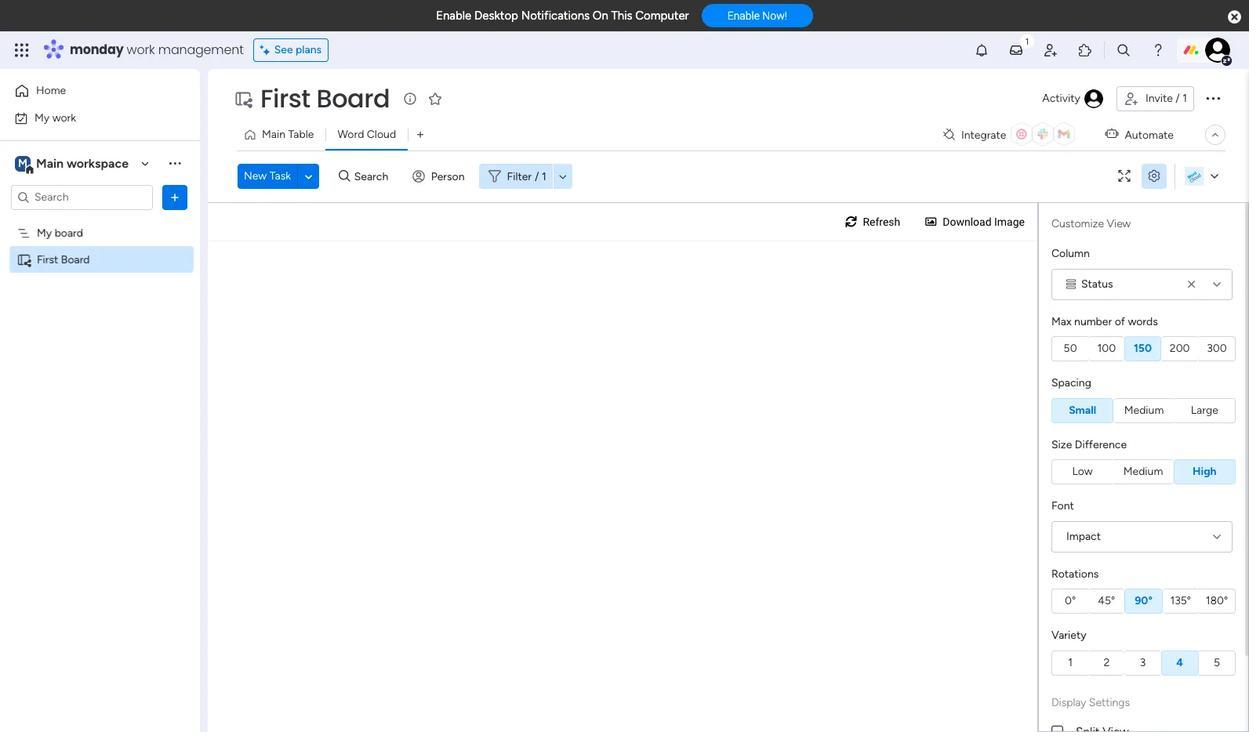 Task type: describe. For each thing, give the bounding box(es) containing it.
my board
[[37, 226, 83, 240]]

v2 status outline image
[[1067, 279, 1076, 290]]

help image
[[1151, 42, 1166, 58]]

90°
[[1135, 595, 1153, 608]]

now!
[[763, 10, 787, 22]]

50
[[1064, 342, 1077, 355]]

arrow down image
[[554, 167, 572, 186]]

small button
[[1052, 398, 1114, 423]]

shareable board image
[[16, 252, 31, 267]]

display settings
[[1052, 696, 1130, 710]]

0°
[[1065, 595, 1076, 608]]

v2 search image
[[339, 168, 350, 185]]

Search in workspace field
[[33, 188, 131, 206]]

medium for spacing
[[1125, 404, 1164, 417]]

of
[[1115, 315, 1126, 328]]

spacing
[[1052, 377, 1092, 390]]

100
[[1098, 342, 1116, 355]]

/ for filter
[[535, 170, 539, 183]]

200
[[1170, 342, 1190, 355]]

135° button
[[1163, 589, 1199, 614]]

main for main workspace
[[36, 156, 64, 171]]

4 button
[[1161, 651, 1199, 676]]

First Board field
[[257, 81, 394, 116]]

150
[[1134, 342, 1152, 355]]

automate
[[1125, 128, 1174, 142]]

2 button
[[1089, 651, 1125, 676]]

main table button
[[238, 122, 326, 147]]

my work button
[[9, 106, 169, 131]]

new
[[244, 169, 267, 183]]

inbox image
[[1009, 42, 1024, 58]]

number
[[1075, 315, 1112, 328]]

1 horizontal spatial board
[[317, 81, 390, 116]]

variety
[[1052, 629, 1087, 642]]

words
[[1128, 315, 1158, 328]]

word
[[338, 128, 364, 141]]

my for my work
[[35, 111, 50, 124]]

rotations
[[1052, 568, 1099, 581]]

180°
[[1206, 595, 1229, 608]]

invite / 1
[[1146, 92, 1188, 105]]

1 image
[[1021, 32, 1035, 50]]

collapse board header image
[[1210, 129, 1222, 141]]

size
[[1052, 438, 1073, 451]]

small
[[1069, 404, 1097, 417]]

board
[[55, 226, 83, 240]]

display
[[1052, 696, 1087, 710]]

90° button
[[1125, 589, 1163, 614]]

angle down image
[[305, 171, 312, 182]]

1 button
[[1052, 651, 1089, 676]]

monday work management
[[70, 41, 244, 59]]

activity button
[[1036, 86, 1111, 111]]

customize view
[[1052, 217, 1131, 231]]

my work
[[35, 111, 76, 124]]

large
[[1191, 404, 1219, 417]]

add to favorites image
[[428, 91, 443, 106]]

Search field
[[350, 166, 397, 187]]

invite members image
[[1043, 42, 1059, 58]]

150 button
[[1125, 337, 1161, 362]]

home
[[36, 84, 66, 97]]

see plans button
[[253, 38, 329, 62]]

new task button
[[238, 164, 297, 189]]

jacob simon image
[[1206, 38, 1231, 63]]

workspace
[[67, 156, 129, 171]]

customize
[[1052, 217, 1105, 231]]

new task
[[244, 169, 291, 183]]

settings
[[1089, 696, 1130, 710]]

view
[[1107, 217, 1131, 231]]

100 button
[[1089, 337, 1125, 362]]

work for my
[[52, 111, 76, 124]]

enable now! button
[[702, 4, 813, 28]]

3 button
[[1125, 651, 1161, 676]]

300 button
[[1199, 337, 1236, 362]]

1 vertical spatial first
[[37, 253, 58, 266]]

main workspace
[[36, 156, 129, 171]]

enable now!
[[728, 10, 787, 22]]

m
[[18, 156, 27, 170]]

medium for size difference
[[1124, 465, 1164, 479]]

high button
[[1174, 460, 1236, 485]]

see
[[274, 43, 293, 56]]

show board description image
[[401, 91, 420, 107]]

max
[[1052, 315, 1072, 328]]

2
[[1104, 656, 1110, 670]]

v2 split view image
[[1052, 724, 1064, 733]]

main table
[[262, 128, 314, 141]]

notifications image
[[974, 42, 990, 58]]

1 for filter / 1
[[542, 170, 547, 183]]

high
[[1193, 465, 1217, 479]]

50 button
[[1052, 337, 1089, 362]]

table
[[288, 128, 314, 141]]

45°
[[1098, 595, 1116, 608]]

300
[[1207, 342, 1227, 355]]

filter / 1
[[507, 170, 547, 183]]

large button
[[1175, 398, 1236, 423]]

enable for enable now!
[[728, 10, 760, 22]]

max number of words
[[1052, 315, 1158, 328]]

on
[[593, 9, 609, 23]]

shareable board image
[[234, 89, 253, 108]]

status
[[1082, 277, 1114, 291]]

200 button
[[1161, 337, 1199, 362]]

invite
[[1146, 92, 1173, 105]]

filter
[[507, 170, 532, 183]]

medium button for size difference
[[1113, 460, 1174, 485]]



Task type: vqa. For each thing, say whether or not it's contained in the screenshot.


Task type: locate. For each thing, give the bounding box(es) containing it.
2 vertical spatial 1
[[1069, 656, 1073, 670]]

my down home
[[35, 111, 50, 124]]

1 vertical spatial 1
[[542, 170, 547, 183]]

main inside workspace selection element
[[36, 156, 64, 171]]

column
[[1052, 247, 1090, 260]]

size difference
[[1052, 438, 1127, 451]]

1 vertical spatial medium button
[[1113, 460, 1174, 485]]

computer
[[636, 9, 689, 23]]

autopilot image
[[1106, 124, 1119, 144]]

see plans
[[274, 43, 322, 56]]

impact
[[1067, 530, 1101, 543]]

0 horizontal spatial /
[[535, 170, 539, 183]]

list box
[[0, 217, 200, 485]]

5
[[1214, 656, 1221, 670]]

first right shareable board icon
[[37, 253, 58, 266]]

word cloud button
[[326, 122, 408, 147]]

work right monday
[[127, 41, 155, 59]]

2 horizontal spatial 1
[[1183, 92, 1188, 105]]

list box containing my board
[[0, 217, 200, 485]]

main inside button
[[262, 128, 286, 141]]

dapulse integrations image
[[944, 129, 955, 141]]

1
[[1183, 92, 1188, 105], [542, 170, 547, 183], [1069, 656, 1073, 670]]

1 horizontal spatial enable
[[728, 10, 760, 22]]

activity
[[1043, 92, 1081, 105]]

0 vertical spatial main
[[262, 128, 286, 141]]

medium button for spacing
[[1114, 398, 1175, 423]]

1 vertical spatial work
[[52, 111, 76, 124]]

first
[[260, 81, 310, 116], [37, 253, 58, 266]]

monday
[[70, 41, 124, 59]]

main
[[262, 128, 286, 141], [36, 156, 64, 171]]

work inside button
[[52, 111, 76, 124]]

open full screen image
[[1112, 171, 1137, 182]]

main for main table
[[262, 128, 286, 141]]

180° button
[[1199, 589, 1236, 614]]

0 vertical spatial first
[[260, 81, 310, 116]]

1 inside "button"
[[1183, 92, 1188, 105]]

first board inside list box
[[37, 253, 90, 266]]

/ right filter
[[535, 170, 539, 183]]

/ right "invite"
[[1176, 92, 1180, 105]]

first up main table
[[260, 81, 310, 116]]

my left the board
[[37, 226, 52, 240]]

1 down the variety
[[1069, 656, 1073, 670]]

board up word
[[317, 81, 390, 116]]

medium
[[1125, 404, 1164, 417], [1124, 465, 1164, 479]]

enable inside 'button'
[[728, 10, 760, 22]]

my
[[35, 111, 50, 124], [37, 226, 52, 240]]

0 horizontal spatial first board
[[37, 253, 90, 266]]

45° button
[[1089, 589, 1125, 614]]

/ inside "button"
[[1176, 92, 1180, 105]]

0 horizontal spatial 1
[[542, 170, 547, 183]]

settings image
[[1142, 171, 1167, 182]]

135°
[[1171, 595, 1192, 608]]

0 horizontal spatial work
[[52, 111, 76, 124]]

low button
[[1052, 460, 1113, 485]]

5 button
[[1199, 651, 1236, 676]]

0 vertical spatial /
[[1176, 92, 1180, 105]]

1 vertical spatial board
[[61, 253, 90, 266]]

my for my board
[[37, 226, 52, 240]]

1 vertical spatial first board
[[37, 253, 90, 266]]

main left table
[[262, 128, 286, 141]]

first board
[[260, 81, 390, 116], [37, 253, 90, 266]]

1 horizontal spatial main
[[262, 128, 286, 141]]

1 inside 'button'
[[1069, 656, 1073, 670]]

1 right "invite"
[[1183, 92, 1188, 105]]

main right workspace image
[[36, 156, 64, 171]]

notifications
[[521, 9, 590, 23]]

0 vertical spatial medium
[[1125, 404, 1164, 417]]

1 horizontal spatial first board
[[260, 81, 390, 116]]

integrate
[[962, 128, 1007, 142]]

0° button
[[1052, 589, 1089, 614]]

4
[[1177, 656, 1184, 670]]

3
[[1140, 656, 1146, 670]]

desktop
[[475, 9, 518, 23]]

board
[[317, 81, 390, 116], [61, 253, 90, 266]]

1 horizontal spatial 1
[[1069, 656, 1073, 670]]

medium button down difference
[[1113, 460, 1174, 485]]

0 horizontal spatial board
[[61, 253, 90, 266]]

0 vertical spatial 1
[[1183, 92, 1188, 105]]

this
[[611, 9, 633, 23]]

dapulse close image
[[1228, 9, 1242, 25]]

medium button up difference
[[1114, 398, 1175, 423]]

work down home
[[52, 111, 76, 124]]

0 horizontal spatial first
[[37, 253, 58, 266]]

0 vertical spatial my
[[35, 111, 50, 124]]

apps image
[[1078, 42, 1093, 58]]

task
[[270, 169, 291, 183]]

work for monday
[[127, 41, 155, 59]]

0 horizontal spatial enable
[[436, 9, 472, 23]]

add view image
[[417, 129, 424, 141]]

work
[[127, 41, 155, 59], [52, 111, 76, 124]]

1 vertical spatial main
[[36, 156, 64, 171]]

home button
[[9, 78, 169, 104]]

workspace selection element
[[15, 154, 131, 175]]

0 vertical spatial first board
[[260, 81, 390, 116]]

invite / 1 button
[[1117, 86, 1195, 111]]

management
[[158, 41, 244, 59]]

options image
[[1204, 88, 1223, 107]]

1 horizontal spatial work
[[127, 41, 155, 59]]

select product image
[[14, 42, 30, 58]]

plans
[[296, 43, 322, 56]]

/ for invite
[[1176, 92, 1180, 105]]

word cloud
[[338, 128, 396, 141]]

0 horizontal spatial main
[[36, 156, 64, 171]]

board down the board
[[61, 253, 90, 266]]

person button
[[406, 164, 474, 189]]

cloud
[[367, 128, 396, 141]]

options image
[[167, 189, 183, 205]]

enable left now!
[[728, 10, 760, 22]]

enable left desktop
[[436, 9, 472, 23]]

0 vertical spatial medium button
[[1114, 398, 1175, 423]]

1 for invite / 1
[[1183, 92, 1188, 105]]

1 vertical spatial /
[[535, 170, 539, 183]]

low
[[1073, 465, 1093, 479]]

my inside button
[[35, 111, 50, 124]]

workspace options image
[[167, 156, 183, 171]]

first board up table
[[260, 81, 390, 116]]

0 vertical spatial board
[[317, 81, 390, 116]]

workspace image
[[15, 155, 31, 172]]

1 vertical spatial medium
[[1124, 465, 1164, 479]]

option
[[0, 219, 200, 222]]

enable
[[436, 9, 472, 23], [728, 10, 760, 22]]

1 horizontal spatial /
[[1176, 92, 1180, 105]]

my inside list box
[[37, 226, 52, 240]]

medium button
[[1114, 398, 1175, 423], [1113, 460, 1174, 485]]

1 vertical spatial my
[[37, 226, 52, 240]]

1 horizontal spatial first
[[260, 81, 310, 116]]

search everything image
[[1116, 42, 1132, 58]]

enable desktop notifications on this computer
[[436, 9, 689, 23]]

medium up difference
[[1125, 404, 1164, 417]]

first board down my board
[[37, 253, 90, 266]]

person
[[431, 170, 465, 183]]

1 left arrow down "icon"
[[542, 170, 547, 183]]

medium down difference
[[1124, 465, 1164, 479]]

enable for enable desktop notifications on this computer
[[436, 9, 472, 23]]

0 vertical spatial work
[[127, 41, 155, 59]]

board inside list box
[[61, 253, 90, 266]]



